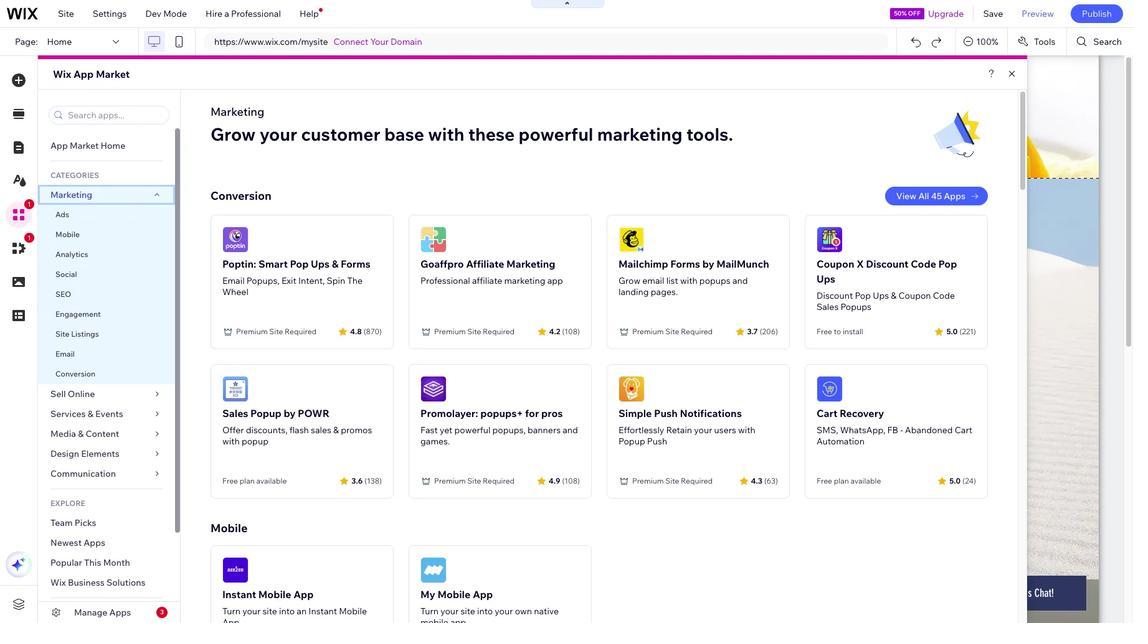 Task type: describe. For each thing, give the bounding box(es) containing it.
goaffpro
[[420, 258, 464, 270]]

cart recovery sms, whatsapp, fb - abandoned cart automation
[[817, 407, 972, 447]]

engagement link
[[38, 305, 175, 325]]

1 vertical spatial email
[[55, 349, 75, 359]]

help
[[300, 8, 319, 19]]

content
[[86, 429, 119, 440]]

grow inside the mailchimp forms by mailmunch grow email list with popups and landing pages.
[[619, 275, 640, 287]]

communication link
[[38, 464, 175, 484]]

conversion link
[[38, 364, 175, 384]]

4.8 (870)
[[350, 327, 382, 336]]

premium for &
[[236, 327, 268, 336]]

3.7
[[747, 327, 758, 336]]

simple push notifications effortlessly retain your users with popup push
[[619, 407, 755, 447]]

4.2 (108)
[[549, 327, 580, 336]]

with inside marketing grow your customer base with these powerful marketing tools.
[[428, 123, 464, 145]]

site for simple push notifications
[[665, 477, 679, 486]]

poptin:
[[222, 258, 256, 270]]

apps for manage apps
[[109, 607, 131, 619]]

professional inside goaffpro affiliate marketing professional affiliate marketing app
[[420, 275, 470, 287]]

0 vertical spatial coupon
[[817, 258, 854, 270]]

this
[[84, 557, 101, 569]]

(221)
[[959, 327, 976, 336]]

forms inside the mailchimp forms by mailmunch grow email list with popups and landing pages.
[[670, 258, 700, 270]]

seo link
[[38, 285, 175, 305]]

50% off
[[894, 9, 920, 17]]

marketing for marketing
[[50, 189, 92, 201]]

100%
[[976, 36, 998, 47]]

(24)
[[963, 476, 976, 486]]

wix for wix app market
[[53, 68, 71, 80]]

premium site required for fast
[[434, 477, 515, 486]]

to
[[834, 327, 841, 336]]

1 vertical spatial ups
[[817, 273, 835, 285]]

https://www.wix.com/mysite connect your domain
[[214, 36, 422, 47]]

your
[[370, 36, 389, 47]]

2 vertical spatial ups
[[873, 290, 889, 301]]

my mobile app turn your site into your own native mobile app
[[420, 589, 559, 624]]

my mobile app logo image
[[420, 557, 447, 584]]

publish button
[[1071, 4, 1123, 23]]

5.0 for fb
[[949, 476, 961, 486]]

search
[[1093, 36, 1122, 47]]

business
[[68, 577, 105, 589]]

hire a professional
[[206, 8, 281, 19]]

poptin: smart pop ups & forms logo image
[[222, 227, 249, 253]]

site left settings
[[58, 8, 74, 19]]

marketing link
[[38, 185, 175, 205]]

affiliate
[[472, 275, 502, 287]]

affiliate
[[466, 258, 504, 270]]

4.9 (108)
[[549, 476, 580, 486]]

newest apps link
[[38, 533, 175, 553]]

1 vertical spatial code
[[933, 290, 955, 301]]

1 horizontal spatial cart
[[955, 425, 972, 436]]

plan for sms,
[[834, 477, 849, 486]]

& inside "link"
[[88, 409, 93, 420]]

0 vertical spatial discount
[[866, 258, 909, 270]]

(870)
[[364, 327, 382, 336]]

promolayer: popups+ for pros fast yet powerful popups, banners and games.
[[420, 407, 578, 447]]

sms,
[[817, 425, 838, 436]]

simple push notifications logo image
[[619, 376, 645, 402]]

media & content
[[50, 429, 119, 440]]

spin
[[327, 275, 345, 287]]

1 horizontal spatial coupon
[[898, 290, 931, 301]]

https://www.wix.com/mysite
[[214, 36, 328, 47]]

site for poptin: smart pop ups & forms
[[269, 327, 283, 336]]

free for sales popup by powr
[[222, 477, 238, 486]]

with inside the mailchimp forms by mailmunch grow email list with popups and landing pages.
[[680, 275, 697, 287]]

free to install
[[817, 327, 863, 336]]

0 horizontal spatial conversion
[[55, 369, 95, 379]]

pop inside poptin: smart pop ups & forms email popups, exit intent, spin the wheel
[[290, 258, 309, 270]]

site for instant
[[263, 606, 277, 617]]

email link
[[38, 344, 175, 364]]

powerful inside marketing grow your customer base with these powerful marketing tools.
[[519, 123, 593, 145]]

wix for wix business solutions
[[50, 577, 66, 589]]

mailchimp forms by mailmunch logo image
[[619, 227, 645, 253]]

home inside the app market home 'link'
[[101, 140, 125, 151]]

elements
[[81, 448, 119, 460]]

market inside 'link'
[[70, 140, 99, 151]]

required for marketing
[[483, 327, 515, 336]]

preview
[[1022, 8, 1054, 19]]

publish
[[1082, 8, 1112, 19]]

sales popup by powr offer discounts, flash sales & promos with popup
[[222, 407, 372, 447]]

premium site required for retain
[[632, 477, 713, 486]]

simple
[[619, 407, 652, 420]]

popular
[[50, 557, 82, 569]]

(63)
[[764, 476, 778, 486]]

save button
[[974, 0, 1012, 27]]

marketing inside marketing grow your customer base with these powerful marketing tools.
[[597, 123, 682, 145]]

into for instant mobile app
[[279, 606, 295, 617]]

1 1 button from the top
[[6, 199, 34, 228]]

4.2
[[549, 327, 560, 336]]

0 vertical spatial code
[[911, 258, 936, 270]]

grow inside marketing grow your customer base with these powerful marketing tools.
[[211, 123, 256, 145]]

analytics link
[[38, 245, 175, 265]]

media
[[50, 429, 76, 440]]

-
[[900, 425, 903, 436]]

2 horizontal spatial pop
[[938, 258, 957, 270]]

popup inside sales popup by powr offer discounts, flash sales & promos with popup
[[250, 407, 281, 420]]

recovery
[[840, 407, 884, 420]]

pros
[[541, 407, 563, 420]]

marketing for marketing grow your customer base with these powerful marketing tools.
[[211, 105, 264, 119]]

popups+
[[480, 407, 523, 420]]

3.6
[[351, 476, 363, 486]]

site for promolayer: popups+ for pros
[[467, 477, 481, 486]]

fb
[[887, 425, 898, 436]]

& inside coupon x discount code pop ups discount pop ups & coupon code sales popups
[[891, 290, 897, 301]]

wix app market
[[53, 68, 130, 80]]

app inside 'link'
[[50, 140, 68, 151]]

1 vertical spatial push
[[647, 436, 667, 447]]

upgrade
[[928, 8, 964, 19]]

communication
[[50, 468, 118, 480]]

4.3
[[751, 476, 762, 486]]

site listings
[[55, 330, 99, 339]]

app inside goaffpro affiliate marketing professional affiliate marketing app
[[547, 275, 563, 287]]

email inside poptin: smart pop ups & forms email popups, exit intent, spin the wheel
[[222, 275, 245, 287]]

required for yet
[[483, 477, 515, 486]]

premium for retain
[[632, 477, 664, 486]]

team picks
[[50, 518, 96, 529]]

5.0 (24)
[[949, 476, 976, 486]]

45
[[931, 191, 942, 202]]

popup
[[242, 436, 268, 447]]

premium for fast
[[434, 477, 466, 486]]

free plan available for by
[[222, 477, 287, 486]]

ads
[[55, 210, 69, 219]]

popups,
[[247, 275, 280, 287]]

goaffpro affiliate marketing logo image
[[420, 227, 447, 253]]

premium site required for &
[[236, 327, 317, 336]]

cart recovery logo image
[[817, 376, 843, 402]]

premium site required for grow
[[632, 327, 713, 336]]

site left listings
[[55, 330, 69, 339]]

mobile
[[420, 617, 448, 624]]

automation
[[817, 436, 864, 447]]

your inside simple push notifications effortlessly retain your users with popup push
[[694, 425, 712, 436]]

promolayer:
[[420, 407, 478, 420]]

apps for newest apps
[[84, 538, 105, 549]]

search button
[[1067, 28, 1133, 55]]

5.0 (221)
[[946, 327, 976, 336]]

turn for my
[[420, 606, 439, 617]]

mobile link
[[38, 225, 175, 245]]

sales
[[311, 425, 331, 436]]

0 vertical spatial cart
[[817, 407, 837, 420]]



Task type: locate. For each thing, give the bounding box(es) containing it.
0 horizontal spatial cart
[[817, 407, 837, 420]]

poptin: smart pop ups & forms email popups, exit intent, spin the wheel
[[222, 258, 370, 298]]

premium down 'landing'
[[632, 327, 664, 336]]

plan down automation
[[834, 477, 849, 486]]

& inside poptin: smart pop ups & forms email popups, exit intent, spin the wheel
[[332, 258, 338, 270]]

premium site required down games.
[[434, 477, 515, 486]]

forms inside poptin: smart pop ups & forms email popups, exit intent, spin the wheel
[[341, 258, 370, 270]]

site right mobile at bottom
[[461, 606, 475, 617]]

1 horizontal spatial email
[[222, 275, 245, 287]]

1 vertical spatial grow
[[619, 275, 640, 287]]

offer
[[222, 425, 244, 436]]

ups inside poptin: smart pop ups & forms email popups, exit intent, spin the wheel
[[311, 258, 330, 270]]

app up an
[[293, 589, 314, 601]]

1 vertical spatial cart
[[955, 425, 972, 436]]

1 vertical spatial market
[[70, 140, 99, 151]]

effortlessly
[[619, 425, 664, 436]]

apps inside newest apps link
[[84, 538, 105, 549]]

premium site required down the exit
[[236, 327, 317, 336]]

customer
[[301, 123, 380, 145]]

(108) right 4.2
[[562, 327, 580, 336]]

2 horizontal spatial ups
[[873, 290, 889, 301]]

with right list at the top
[[680, 275, 697, 287]]

required down popups,
[[483, 477, 515, 486]]

0 horizontal spatial powerful
[[454, 425, 490, 436]]

0 vertical spatial 5.0
[[946, 327, 958, 336]]

1 horizontal spatial and
[[732, 275, 748, 287]]

1 vertical spatial sales
[[222, 407, 248, 420]]

2 plan from the left
[[834, 477, 849, 486]]

by inside the mailchimp forms by mailmunch grow email list with popups and landing pages.
[[702, 258, 714, 270]]

apps
[[944, 191, 965, 202], [84, 538, 105, 549], [109, 607, 131, 619]]

1 button left ads on the top left
[[6, 199, 34, 228]]

turn down instant mobile app  logo
[[222, 606, 240, 617]]

premium down "wheel"
[[236, 327, 268, 336]]

premium down games.
[[434, 477, 466, 486]]

premium for grow
[[632, 327, 664, 336]]

and inside promolayer: popups+ for pros fast yet powerful popups, banners and games.
[[563, 425, 578, 436]]

free for coupon x discount code pop ups
[[817, 327, 832, 336]]

1 into from the left
[[279, 606, 295, 617]]

coupon right popups
[[898, 290, 931, 301]]

categories
[[50, 171, 99, 180]]

email down poptin:
[[222, 275, 245, 287]]

1 horizontal spatial site
[[461, 606, 475, 617]]

team
[[50, 518, 73, 529]]

1 vertical spatial 1 button
[[6, 233, 34, 262]]

apps up this at left bottom
[[84, 538, 105, 549]]

and inside the mailchimp forms by mailmunch grow email list with popups and landing pages.
[[732, 275, 748, 287]]

0 horizontal spatial apps
[[84, 538, 105, 549]]

0 horizontal spatial marketing
[[50, 189, 92, 201]]

into for my mobile app
[[477, 606, 493, 617]]

by up 'popups'
[[702, 258, 714, 270]]

market up categories
[[70, 140, 99, 151]]

2 1 button from the top
[[6, 233, 34, 262]]

coupon x discount code pop ups logo image
[[817, 227, 843, 253]]

and for mailmunch
[[732, 275, 748, 287]]

app up categories
[[50, 140, 68, 151]]

apps right 45 on the top right of the page
[[944, 191, 965, 202]]

0 vertical spatial push
[[654, 407, 678, 420]]

1 vertical spatial and
[[563, 425, 578, 436]]

yet
[[440, 425, 452, 436]]

1 turn from the left
[[222, 606, 240, 617]]

powerful inside promolayer: popups+ for pros fast yet powerful popups, banners and games.
[[454, 425, 490, 436]]

0 vertical spatial by
[[702, 258, 714, 270]]

into inside instant mobile app turn your site into an instant mobile app.
[[279, 606, 295, 617]]

free plan available down automation
[[817, 477, 881, 486]]

cart
[[817, 407, 837, 420], [955, 425, 972, 436]]

marketing inside marketing grow your customer base with these powerful marketing tools.
[[211, 105, 264, 119]]

50%
[[894, 9, 907, 17]]

turn inside instant mobile app turn your site into an instant mobile app.
[[222, 606, 240, 617]]

2 vertical spatial marketing
[[506, 258, 555, 270]]

1 horizontal spatial powerful
[[519, 123, 593, 145]]

install
[[843, 327, 863, 336]]

media & content link
[[38, 424, 175, 444]]

home up the wix app market
[[47, 36, 72, 47]]

available down automation
[[851, 477, 881, 486]]

sales up offer
[[222, 407, 248, 420]]

available for sms,
[[851, 477, 881, 486]]

marketing inside goaffpro affiliate marketing professional affiliate marketing app
[[506, 258, 555, 270]]

required for forms
[[285, 327, 317, 336]]

& left events
[[88, 409, 93, 420]]

1 horizontal spatial into
[[477, 606, 493, 617]]

site left an
[[263, 606, 277, 617]]

0 horizontal spatial into
[[279, 606, 295, 617]]

push up retain
[[654, 407, 678, 420]]

0 vertical spatial professional
[[231, 8, 281, 19]]

1 horizontal spatial turn
[[420, 606, 439, 617]]

0 vertical spatial ups
[[311, 258, 330, 270]]

engagement
[[55, 310, 101, 319]]

dev mode
[[145, 8, 187, 19]]

1 horizontal spatial by
[[702, 258, 714, 270]]

1 horizontal spatial sales
[[817, 301, 839, 313]]

(108) for goaffpro affiliate marketing
[[562, 327, 580, 336]]

manage
[[74, 607, 107, 619]]

0 horizontal spatial grow
[[211, 123, 256, 145]]

1 horizontal spatial ups
[[817, 273, 835, 285]]

turn for instant
[[222, 606, 240, 617]]

turn inside my mobile app turn your site into your own native mobile app
[[420, 606, 439, 617]]

sell
[[50, 389, 66, 400]]

0 horizontal spatial by
[[284, 407, 296, 420]]

view all 45 apps
[[896, 191, 965, 202]]

2 (108) from the top
[[562, 476, 580, 486]]

1
[[27, 201, 31, 208], [27, 234, 31, 242]]

goaffpro affiliate marketing professional affiliate marketing app
[[420, 258, 563, 287]]

2 forms from the left
[[670, 258, 700, 270]]

2 1 from the top
[[27, 234, 31, 242]]

premium
[[236, 327, 268, 336], [434, 327, 466, 336], [632, 327, 664, 336], [434, 477, 466, 486], [632, 477, 664, 486]]

premium site required down affiliate
[[434, 327, 515, 336]]

premium site required down pages.
[[632, 327, 713, 336]]

wix inside wix business solutions link
[[50, 577, 66, 589]]

site for mailchimp forms by mailmunch
[[665, 327, 679, 336]]

plan for by
[[240, 477, 255, 486]]

0 horizontal spatial pop
[[290, 258, 309, 270]]

2 horizontal spatial apps
[[944, 191, 965, 202]]

services & events link
[[38, 404, 175, 424]]

into left an
[[279, 606, 295, 617]]

app right mobile at bottom
[[450, 617, 466, 624]]

app market home link
[[38, 136, 175, 156]]

connect
[[334, 36, 368, 47]]

free down automation
[[817, 477, 832, 486]]

(138)
[[364, 476, 382, 486]]

domain
[[391, 36, 422, 47]]

pop
[[290, 258, 309, 270], [938, 258, 957, 270], [855, 290, 871, 301]]

0 horizontal spatial plan
[[240, 477, 255, 486]]

email
[[642, 275, 664, 287]]

0 vertical spatial and
[[732, 275, 748, 287]]

0 vertical spatial sales
[[817, 301, 839, 313]]

5.0 left (221)
[[946, 327, 958, 336]]

available for by
[[256, 477, 287, 486]]

0 horizontal spatial professional
[[231, 8, 281, 19]]

2 available from the left
[[851, 477, 881, 486]]

save
[[983, 8, 1003, 19]]

1 horizontal spatial pop
[[855, 290, 871, 301]]

required for email
[[681, 327, 713, 336]]

instant down instant mobile app  logo
[[222, 589, 256, 601]]

0 horizontal spatial site
[[263, 606, 277, 617]]

1 vertical spatial wix
[[50, 577, 66, 589]]

(108) right 4.9
[[562, 476, 580, 486]]

design elements
[[50, 448, 119, 460]]

app up 4.2
[[547, 275, 563, 287]]

premium up promolayer: popups+ for pros logo
[[434, 327, 466, 336]]

0 vertical spatial apps
[[944, 191, 965, 202]]

your
[[260, 123, 297, 145], [694, 425, 712, 436], [242, 606, 261, 617], [440, 606, 459, 617], [495, 606, 513, 617]]

1 horizontal spatial popup
[[619, 436, 645, 447]]

site
[[263, 606, 277, 617], [461, 606, 475, 617]]

online
[[68, 389, 95, 400]]

ups right popups
[[873, 290, 889, 301]]

base
[[384, 123, 424, 145]]

1 site from the left
[[263, 606, 277, 617]]

1 horizontal spatial grow
[[619, 275, 640, 287]]

1 vertical spatial marketing
[[504, 275, 545, 287]]

plan
[[240, 477, 255, 486], [834, 477, 849, 486]]

mobile inside my mobile app turn your site into your own native mobile app
[[438, 589, 470, 601]]

grow
[[211, 123, 256, 145], [619, 275, 640, 287]]

0 vertical spatial (108)
[[562, 327, 580, 336]]

0 horizontal spatial instant
[[222, 589, 256, 601]]

required down intent,
[[285, 327, 317, 336]]

0 vertical spatial market
[[96, 68, 130, 80]]

0 horizontal spatial free plan available
[[222, 477, 287, 486]]

0 horizontal spatial home
[[47, 36, 72, 47]]

free down offer
[[222, 477, 238, 486]]

&
[[332, 258, 338, 270], [891, 290, 897, 301], [88, 409, 93, 420], [333, 425, 339, 436], [78, 429, 84, 440]]

0 vertical spatial grow
[[211, 123, 256, 145]]

0 horizontal spatial discount
[[817, 290, 853, 301]]

these
[[468, 123, 515, 145]]

1 horizontal spatial home
[[101, 140, 125, 151]]

0 horizontal spatial sales
[[222, 407, 248, 420]]

site for goaffpro affiliate marketing
[[467, 327, 481, 336]]

exit
[[281, 275, 296, 287]]

1 horizontal spatial conversion
[[211, 189, 272, 203]]

& right popups
[[891, 290, 897, 301]]

1 1 from the top
[[27, 201, 31, 208]]

instant mobile app  logo image
[[222, 557, 249, 584]]

& right the sales
[[333, 425, 339, 436]]

1 vertical spatial popup
[[619, 436, 645, 447]]

1 vertical spatial conversion
[[55, 369, 95, 379]]

available down popup
[[256, 477, 287, 486]]

0 horizontal spatial and
[[563, 425, 578, 436]]

home down search apps... field
[[101, 140, 125, 151]]

1 vertical spatial powerful
[[454, 425, 490, 436]]

mobile
[[55, 230, 80, 239], [211, 521, 248, 536], [258, 589, 291, 601], [438, 589, 470, 601], [339, 606, 367, 617]]

discount
[[866, 258, 909, 270], [817, 290, 853, 301]]

with right users
[[738, 425, 755, 436]]

1 forms from the left
[[341, 258, 370, 270]]

required down retain
[[681, 477, 713, 486]]

push
[[654, 407, 678, 420], [647, 436, 667, 447]]

site down pages.
[[665, 327, 679, 336]]

sales up to
[[817, 301, 839, 313]]

market
[[96, 68, 130, 80], [70, 140, 99, 151]]

5.0
[[946, 327, 958, 336], [949, 476, 961, 486]]

mailchimp
[[619, 258, 668, 270]]

(108) for promolayer: popups+ for pros
[[562, 476, 580, 486]]

conversion up poptin: smart pop ups & forms logo
[[211, 189, 272, 203]]

instant right an
[[309, 606, 337, 617]]

3
[[160, 609, 164, 617]]

required down affiliate
[[483, 327, 515, 336]]

mailmunch
[[716, 258, 769, 270]]

cart up sms, at the right bottom of the page
[[817, 407, 837, 420]]

forms up the the
[[341, 258, 370, 270]]

free for cart recovery
[[817, 477, 832, 486]]

5.0 left (24)
[[949, 476, 961, 486]]

whatsapp,
[[840, 425, 885, 436]]

apps inside view all 45 apps link
[[944, 191, 965, 202]]

0 vertical spatial instant
[[222, 589, 256, 601]]

required down 'popups'
[[681, 327, 713, 336]]

by inside sales popup by powr offer discounts, flash sales & promos with popup
[[284, 407, 296, 420]]

site down retain
[[665, 477, 679, 486]]

push down simple
[[647, 436, 667, 447]]

into inside my mobile app turn your site into your own native mobile app
[[477, 606, 493, 617]]

instant mobile app turn your site into an instant mobile app.
[[222, 589, 367, 624]]

sales inside coupon x discount code pop ups discount pop ups & coupon code sales popups
[[817, 301, 839, 313]]

2 horizontal spatial marketing
[[506, 258, 555, 270]]

app inside my mobile app turn your site into your own native mobile app
[[473, 589, 493, 601]]

powr
[[298, 407, 329, 420]]

app right my
[[473, 589, 493, 601]]

your inside marketing grow your customer base with these powerful marketing tools.
[[260, 123, 297, 145]]

0 horizontal spatial app
[[450, 617, 466, 624]]

by for popup
[[284, 407, 296, 420]]

by up flash
[[284, 407, 296, 420]]

site inside instant mobile app turn your site into an instant mobile app.
[[263, 606, 277, 617]]

site
[[58, 8, 74, 19], [269, 327, 283, 336], [467, 327, 481, 336], [665, 327, 679, 336], [55, 330, 69, 339], [467, 477, 481, 486], [665, 477, 679, 486]]

professional down goaffpro
[[420, 275, 470, 287]]

ups up intent,
[[311, 258, 330, 270]]

site down promolayer: popups+ for pros fast yet powerful popups, banners and games.
[[467, 477, 481, 486]]

& up spin
[[332, 258, 338, 270]]

marketing inside goaffpro affiliate marketing professional affiliate marketing app
[[504, 275, 545, 287]]

premium down effortlessly
[[632, 477, 664, 486]]

0 vertical spatial home
[[47, 36, 72, 47]]

popup inside simple push notifications effortlessly retain your users with popup push
[[619, 436, 645, 447]]

hire
[[206, 8, 222, 19]]

0 vertical spatial marketing
[[597, 123, 682, 145]]

professional right a
[[231, 8, 281, 19]]

0 horizontal spatial email
[[55, 349, 75, 359]]

promolayer: popups+ for pros logo image
[[420, 376, 447, 402]]

1 horizontal spatial apps
[[109, 607, 131, 619]]

games.
[[420, 436, 450, 447]]

services
[[50, 409, 86, 420]]

1 vertical spatial marketing
[[50, 189, 92, 201]]

2 vertical spatial apps
[[109, 607, 131, 619]]

coupon left x
[[817, 258, 854, 270]]

popups
[[841, 301, 871, 313]]

sales popup by powr logo image
[[222, 376, 249, 402]]

3.7 (206)
[[747, 327, 778, 336]]

4.3 (63)
[[751, 476, 778, 486]]

all
[[918, 191, 929, 202]]

1 vertical spatial 1
[[27, 234, 31, 242]]

for
[[525, 407, 539, 420]]

required for your
[[681, 477, 713, 486]]

1 horizontal spatial instant
[[309, 606, 337, 617]]

tools button
[[1008, 28, 1067, 55]]

1 button left analytics at the left top
[[6, 233, 34, 262]]

forms up list at the top
[[670, 258, 700, 270]]

sales inside sales popup by powr offer discounts, flash sales & promos with popup
[[222, 407, 248, 420]]

app up search apps... field
[[73, 68, 94, 80]]

and for pros
[[563, 425, 578, 436]]

turn
[[222, 606, 240, 617], [420, 606, 439, 617]]

2 turn from the left
[[420, 606, 439, 617]]

popup up discounts,
[[250, 407, 281, 420]]

popup down simple
[[619, 436, 645, 447]]

design elements link
[[38, 444, 175, 464]]

1 vertical spatial professional
[[420, 275, 470, 287]]

premium for affiliate
[[434, 327, 466, 336]]

5.0 for pop
[[946, 327, 958, 336]]

1 horizontal spatial app
[[547, 275, 563, 287]]

premium site required for affiliate
[[434, 327, 515, 336]]

social
[[55, 270, 77, 279]]

apps right manage
[[109, 607, 131, 619]]

app inside instant mobile app turn your site into an instant mobile app.
[[293, 589, 314, 601]]

your inside instant mobile app turn your site into an instant mobile app.
[[242, 606, 261, 617]]

sell online link
[[38, 384, 175, 404]]

0 horizontal spatial available
[[256, 477, 287, 486]]

1 vertical spatial by
[[284, 407, 296, 420]]

free plan available down popup
[[222, 477, 287, 486]]

site for my
[[461, 606, 475, 617]]

list
[[666, 275, 678, 287]]

wix
[[53, 68, 71, 80], [50, 577, 66, 589]]

0 vertical spatial app
[[547, 275, 563, 287]]

and down mailmunch
[[732, 275, 748, 287]]

discount right x
[[866, 258, 909, 270]]

1 (108) from the top
[[562, 327, 580, 336]]

tools.
[[686, 123, 733, 145]]

2 into from the left
[[477, 606, 493, 617]]

wix business solutions link
[[38, 573, 175, 593]]

1 horizontal spatial available
[[851, 477, 881, 486]]

Search apps... field
[[64, 107, 165, 124]]

0 horizontal spatial coupon
[[817, 258, 854, 270]]

by for forms
[[702, 258, 714, 270]]

free left to
[[817, 327, 832, 336]]

with right base
[[428, 123, 464, 145]]

1 plan from the left
[[240, 477, 255, 486]]

1 horizontal spatial marketing
[[597, 123, 682, 145]]

smart
[[258, 258, 288, 270]]

sales
[[817, 301, 839, 313], [222, 407, 248, 420]]

premium site required down retain
[[632, 477, 713, 486]]

discount up to
[[817, 290, 853, 301]]

& inside sales popup by powr offer discounts, flash sales & promos with popup
[[333, 425, 339, 436]]

discounts,
[[246, 425, 287, 436]]

0 vertical spatial powerful
[[519, 123, 593, 145]]

1 vertical spatial home
[[101, 140, 125, 151]]

own
[[515, 606, 532, 617]]

free plan available for sms,
[[817, 477, 881, 486]]

1 vertical spatial (108)
[[562, 476, 580, 486]]

2 site from the left
[[461, 606, 475, 617]]

ups down coupon x discount code pop ups logo
[[817, 273, 835, 285]]

0 vertical spatial conversion
[[211, 189, 272, 203]]

professional
[[231, 8, 281, 19], [420, 275, 470, 287]]

plan down popup
[[240, 477, 255, 486]]

into left "own"
[[477, 606, 493, 617]]

conversion up sell online
[[55, 369, 95, 379]]

cart right "abandoned"
[[955, 425, 972, 436]]

site down affiliate
[[467, 327, 481, 336]]

coupon x discount code pop ups discount pop ups & coupon code sales popups
[[817, 258, 957, 313]]

site down the exit
[[269, 327, 283, 336]]

0 vertical spatial marketing
[[211, 105, 264, 119]]

& right media
[[78, 429, 84, 440]]

0 horizontal spatial forms
[[341, 258, 370, 270]]

with inside sales popup by powr offer discounts, flash sales & promos with popup
[[222, 436, 240, 447]]

0 vertical spatial popup
[[250, 407, 281, 420]]

0 horizontal spatial marketing
[[504, 275, 545, 287]]

with left popup
[[222, 436, 240, 447]]

seo
[[55, 290, 71, 299]]

and down pros
[[563, 425, 578, 436]]

1 vertical spatial app
[[450, 617, 466, 624]]

app inside my mobile app turn your site into your own native mobile app
[[450, 617, 466, 624]]

market up search apps... field
[[96, 68, 130, 80]]

email down site listings
[[55, 349, 75, 359]]

free
[[817, 327, 832, 336], [222, 477, 238, 486], [817, 477, 832, 486]]

an
[[297, 606, 307, 617]]

promos
[[341, 425, 372, 436]]

0 horizontal spatial turn
[[222, 606, 240, 617]]

x
[[857, 258, 864, 270]]

settings
[[93, 8, 127, 19]]

turn down my
[[420, 606, 439, 617]]

0 vertical spatial email
[[222, 275, 245, 287]]

1 available from the left
[[256, 477, 287, 486]]

popular this month link
[[38, 553, 175, 573]]

site inside my mobile app turn your site into your own native mobile app
[[461, 606, 475, 617]]

0 vertical spatial wix
[[53, 68, 71, 80]]

1 horizontal spatial marketing
[[211, 105, 264, 119]]

with inside simple push notifications effortlessly retain your users with popup push
[[738, 425, 755, 436]]

1 free plan available from the left
[[222, 477, 287, 486]]

mode
[[163, 8, 187, 19]]

native
[[534, 606, 559, 617]]

social link
[[38, 265, 175, 285]]

2 free plan available from the left
[[817, 477, 881, 486]]



Task type: vqa. For each thing, say whether or not it's contained in the screenshot.


